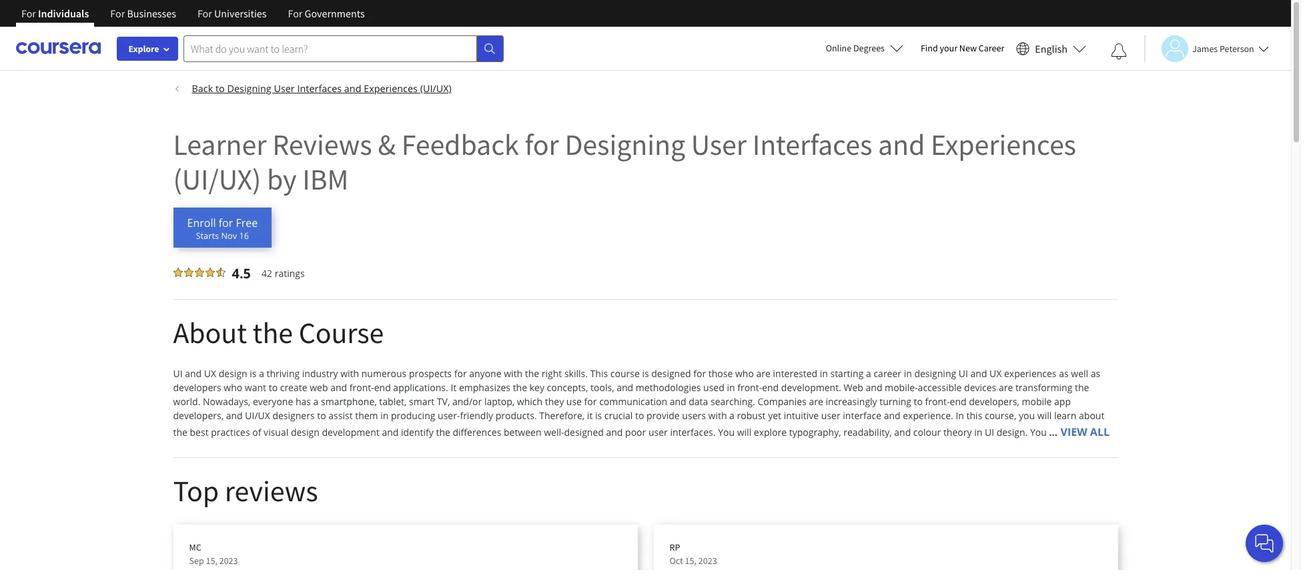 Task type: vqa. For each thing, say whether or not it's contained in the screenshot.
the For corresponding to Individuals
yes



Task type: describe. For each thing, give the bounding box(es) containing it.
mc sep 15, 2023
[[189, 541, 238, 567]]

and/or
[[453, 395, 482, 408]]

colour
[[914, 426, 942, 439]]

2 you from the left
[[1031, 426, 1047, 439]]

for businesses
[[110, 7, 176, 20]]

1 horizontal spatial front-
[[738, 381, 763, 394]]

designing
[[915, 367, 957, 380]]

between
[[504, 426, 542, 439]]

learner reviews & feedback for designing user interfaces and experiences (ui/ux) by ibm
[[173, 126, 1077, 198]]

designing inside learner reviews & feedback for designing user interfaces and experiences (ui/ux) by ibm
[[565, 126, 686, 163]]

2 horizontal spatial is
[[643, 367, 649, 380]]

ibm
[[303, 161, 349, 198]]

the left key
[[513, 381, 527, 394]]

experiences inside learner reviews & feedback for designing user interfaces and experiences (ui/ux) by ibm
[[931, 126, 1077, 163]]

0 vertical spatial design
[[219, 367, 247, 380]]

interested
[[773, 367, 818, 380]]

chat with us image
[[1254, 533, 1276, 554]]

smartphone,
[[321, 395, 377, 408]]

coursera image
[[16, 38, 101, 59]]

top
[[173, 473, 219, 509]]

online degrees button
[[816, 33, 915, 63]]

the down user-
[[436, 426, 451, 439]]

best
[[190, 426, 209, 439]]

2 as from the left
[[1091, 367, 1101, 380]]

businesses
[[127, 7, 176, 20]]

top reviews
[[173, 473, 318, 509]]

explore button
[[117, 37, 178, 61]]

a right has
[[314, 395, 319, 408]]

web
[[310, 381, 328, 394]]

2 ux from the left
[[990, 367, 1002, 380]]

it
[[451, 381, 457, 394]]

2023 for rp oct 15, 2023
[[699, 555, 717, 567]]

yet
[[769, 409, 782, 422]]

want
[[245, 381, 266, 394]]

...
[[1050, 426, 1058, 439]]

by
[[267, 161, 297, 198]]

a down the searching.
[[730, 409, 735, 422]]

the left the best
[[173, 426, 188, 439]]

friendly
[[460, 409, 493, 422]]

the up key
[[525, 367, 540, 380]]

feedback
[[402, 126, 519, 163]]

prospects
[[409, 367, 452, 380]]

laptop,
[[485, 395, 515, 408]]

back to designing user interfaces and experiences (ui/ux) link
[[173, 71, 1119, 95]]

peterson
[[1220, 42, 1255, 54]]

42
[[262, 267, 272, 279]]

they
[[545, 395, 564, 408]]

create
[[280, 381, 307, 394]]

rp
[[670, 541, 681, 553]]

about
[[173, 314, 247, 351]]

0 horizontal spatial who
[[224, 381, 242, 394]]

your
[[940, 42, 958, 54]]

learn
[[1055, 409, 1077, 422]]

design.
[[997, 426, 1028, 439]]

anyone
[[469, 367, 502, 380]]

poor
[[626, 426, 646, 439]]

accessible
[[918, 381, 962, 394]]

a left career
[[867, 367, 872, 380]]

methodologies
[[636, 381, 701, 394]]

find your new career
[[921, 42, 1005, 54]]

1 vertical spatial developers,
[[173, 409, 224, 422]]

for universities
[[198, 7, 267, 20]]

this
[[591, 367, 608, 380]]

1 vertical spatial will
[[737, 426, 752, 439]]

therefore,
[[540, 409, 585, 422]]

0 horizontal spatial designed
[[564, 426, 604, 439]]

in down tablet,
[[381, 409, 389, 422]]

about the course
[[173, 314, 384, 351]]

0 vertical spatial designed
[[652, 367, 691, 380]]

2 horizontal spatial with
[[709, 409, 727, 422]]

skills.
[[565, 367, 588, 380]]

user inside learner reviews & feedback for designing user interfaces and experiences (ui/ux) by ibm
[[691, 126, 747, 163]]

in up development.
[[820, 367, 828, 380]]

governments
[[305, 7, 365, 20]]

0 horizontal spatial with
[[341, 367, 359, 380]]

reviews
[[272, 126, 372, 163]]

2 filled star image from the left
[[184, 268, 193, 277]]

industry
[[302, 367, 338, 380]]

&
[[378, 126, 396, 163]]

in
[[956, 409, 965, 422]]

1 horizontal spatial is
[[595, 409, 602, 422]]

crucial
[[605, 409, 633, 422]]

key
[[530, 381, 545, 394]]

it
[[587, 409, 593, 422]]

universities
[[214, 7, 267, 20]]

interfaces.
[[671, 426, 716, 439]]

1 ux from the left
[[204, 367, 216, 380]]

devices
[[965, 381, 997, 394]]

provide
[[647, 409, 680, 422]]

1 you from the left
[[718, 426, 735, 439]]

experiences inside "link"
[[364, 82, 418, 95]]

1 horizontal spatial with
[[504, 367, 523, 380]]

1 horizontal spatial developers,
[[970, 395, 1020, 408]]

ratings
[[275, 267, 305, 279]]

1 horizontal spatial will
[[1038, 409, 1052, 422]]

for inside enroll for free starts nov 16
[[219, 216, 233, 230]]

in up the searching.
[[727, 381, 735, 394]]

to down the communication
[[636, 409, 644, 422]]

nowadays,
[[203, 395, 251, 408]]

career
[[979, 42, 1005, 54]]

the up "thriving" at the left bottom of the page
[[253, 314, 293, 351]]

used
[[704, 381, 725, 394]]

2 horizontal spatial ui
[[985, 426, 995, 439]]

designing inside "link"
[[227, 82, 272, 95]]

app
[[1055, 395, 1072, 408]]

1 filled star image from the left
[[173, 268, 183, 277]]

english
[[1036, 42, 1068, 55]]

english button
[[1012, 27, 1092, 70]]

to inside "link"
[[216, 82, 225, 95]]

this
[[967, 409, 983, 422]]

for individuals
[[21, 7, 89, 20]]

interface
[[843, 409, 882, 422]]

back
[[192, 82, 213, 95]]

2 horizontal spatial are
[[999, 381, 1014, 394]]

learner
[[173, 126, 267, 163]]

2 filled star image from the left
[[205, 268, 215, 277]]

visual
[[264, 426, 289, 439]]

ui/ux
[[245, 409, 270, 422]]

for governments
[[288, 7, 365, 20]]

user inside "link"
[[274, 82, 295, 95]]



Task type: locate. For each thing, give the bounding box(es) containing it.
(ui/ux) inside learner reviews & feedback for designing user interfaces and experiences (ui/ux) by ibm
[[173, 161, 261, 198]]

1 horizontal spatial (ui/ux)
[[420, 82, 452, 95]]

user
[[822, 409, 841, 422], [649, 426, 668, 439]]

tablet,
[[379, 395, 407, 408]]

with
[[341, 367, 359, 380], [504, 367, 523, 380], [709, 409, 727, 422]]

banner navigation
[[11, 0, 376, 37]]

0 horizontal spatial end
[[374, 381, 391, 394]]

2 2023 from the left
[[699, 555, 717, 567]]

are right devices
[[999, 381, 1014, 394]]

with right anyone on the bottom of the page
[[504, 367, 523, 380]]

ui
[[173, 367, 183, 380], [959, 367, 969, 380], [985, 426, 995, 439]]

you
[[1019, 409, 1036, 422]]

0 horizontal spatial interfaces
[[297, 82, 342, 95]]

15, inside mc sep 15, 2023
[[206, 555, 218, 567]]

0 vertical spatial will
[[1038, 409, 1052, 422]]

1 for from the left
[[21, 7, 36, 20]]

are left interested
[[757, 367, 771, 380]]

transforming
[[1016, 381, 1073, 394]]

developers,
[[970, 395, 1020, 408], [173, 409, 224, 422]]

practices
[[211, 426, 250, 439]]

1 as from the left
[[1060, 367, 1069, 380]]

design down designers
[[291, 426, 320, 439]]

is right "it"
[[595, 409, 602, 422]]

filled star image
[[195, 268, 204, 277], [205, 268, 215, 277]]

and inside learner reviews & feedback for designing user interfaces and experiences (ui/ux) by ibm
[[879, 126, 926, 163]]

ui and ux design is a thriving industry with numerous prospects for anyone with the right skills. this course is designed for those who are interested in starting a career in designing ui and ux experiences as well as developers who want to create web and front-end applications. it emphasizes the key concepts, tools, and methodologies used in front-end development.    web and mobile-accessible devices are transforming the world. nowadays, everyone has a smartphone, tablet, smart tv, and/or laptop, which they use for communication and data searching. companies are increasingly turning to front-end developers, mobile app developers, and ui/ux designers to assist them in producing user-friendly products. therefore, it is crucial to provide users with a robust yet intuitive user interface and experience.   in this course, you will learn about the best practices of visual design development and identify the differences between well-designed and poor user interfaces. you will explore typography, readability, and colour theory in ui design.    you ... view all
[[173, 367, 1110, 439]]

0 horizontal spatial experiences
[[364, 82, 418, 95]]

2023 inside rp oct 15, 2023
[[699, 555, 717, 567]]

0 horizontal spatial 15,
[[206, 555, 218, 567]]

course
[[299, 314, 384, 351]]

for for individuals
[[21, 7, 36, 20]]

0 horizontal spatial are
[[757, 367, 771, 380]]

interfaces inside "link"
[[297, 82, 342, 95]]

None search field
[[184, 35, 504, 62]]

concepts,
[[547, 381, 588, 394]]

a up the want
[[259, 367, 264, 380]]

for inside learner reviews & feedback for designing user interfaces and experiences (ui/ux) by ibm
[[525, 126, 559, 163]]

identify
[[401, 426, 434, 439]]

16
[[239, 230, 249, 242]]

0 vertical spatial interfaces
[[297, 82, 342, 95]]

for left governments
[[288, 7, 303, 20]]

ux up developers
[[204, 367, 216, 380]]

increasingly
[[826, 395, 878, 408]]

0 horizontal spatial 2023
[[219, 555, 238, 567]]

online degrees
[[826, 42, 885, 54]]

ui up devices
[[959, 367, 969, 380]]

1 horizontal spatial as
[[1091, 367, 1101, 380]]

turning
[[880, 395, 912, 408]]

products.
[[496, 409, 537, 422]]

0 horizontal spatial design
[[219, 367, 247, 380]]

1 vertical spatial user
[[649, 426, 668, 439]]

2 vertical spatial are
[[809, 395, 824, 408]]

typography,
[[790, 426, 842, 439]]

development
[[322, 426, 380, 439]]

ux up devices
[[990, 367, 1002, 380]]

readability,
[[844, 426, 892, 439]]

1 vertical spatial designing
[[565, 126, 686, 163]]

2 horizontal spatial end
[[950, 395, 967, 408]]

designing right back
[[227, 82, 272, 95]]

1 2023 from the left
[[219, 555, 238, 567]]

front- down accessible
[[926, 395, 950, 408]]

1 horizontal spatial user
[[822, 409, 841, 422]]

1 horizontal spatial experiences
[[931, 126, 1077, 163]]

tv,
[[437, 395, 450, 408]]

the down well
[[1076, 381, 1090, 394]]

for left the businesses
[[110, 7, 125, 20]]

2 15, from the left
[[685, 555, 697, 567]]

1 horizontal spatial designed
[[652, 367, 691, 380]]

0 vertical spatial designing
[[227, 82, 272, 95]]

explore
[[129, 43, 159, 55]]

theory
[[944, 426, 972, 439]]

find
[[921, 42, 939, 54]]

nov
[[221, 230, 237, 242]]

15, inside rp oct 15, 2023
[[685, 555, 697, 567]]

communication
[[600, 395, 668, 408]]

0 vertical spatial (ui/ux)
[[420, 82, 452, 95]]

15, for sep
[[206, 555, 218, 567]]

who right those
[[736, 367, 754, 380]]

1 horizontal spatial filled star image
[[205, 268, 215, 277]]

robust
[[737, 409, 766, 422]]

mobile-
[[885, 381, 918, 394]]

experiences
[[1005, 367, 1057, 380]]

developers, up "course,"
[[970, 395, 1020, 408]]

mc
[[189, 541, 201, 553]]

show notifications image
[[1112, 43, 1128, 59]]

2023 for mc sep 15, 2023
[[219, 555, 238, 567]]

end up companies
[[763, 381, 779, 394]]

1 horizontal spatial are
[[809, 395, 824, 408]]

user down provide
[[649, 426, 668, 439]]

to up experience.
[[914, 395, 923, 408]]

filled star image
[[173, 268, 183, 277], [184, 268, 193, 277]]

1 horizontal spatial user
[[691, 126, 747, 163]]

starting
[[831, 367, 864, 380]]

will down robust
[[737, 426, 752, 439]]

0 vertical spatial who
[[736, 367, 754, 380]]

thriving
[[267, 367, 300, 380]]

online
[[826, 42, 852, 54]]

0 horizontal spatial developers,
[[173, 409, 224, 422]]

james peterson button
[[1145, 35, 1270, 62]]

in
[[820, 367, 828, 380], [904, 367, 913, 380], [727, 381, 735, 394], [381, 409, 389, 422], [975, 426, 983, 439]]

numerous
[[362, 367, 407, 380]]

to right back
[[216, 82, 225, 95]]

1 filled star image from the left
[[195, 268, 204, 277]]

searching.
[[711, 395, 756, 408]]

chevron left image
[[173, 84, 181, 92]]

2023 right the sep
[[219, 555, 238, 567]]

ui down "course,"
[[985, 426, 995, 439]]

0 horizontal spatial is
[[250, 367, 257, 380]]

1 15, from the left
[[206, 555, 218, 567]]

and inside "link"
[[344, 82, 362, 95]]

42 ratings
[[262, 267, 305, 279]]

with down the searching.
[[709, 409, 727, 422]]

of
[[253, 426, 261, 439]]

has
[[296, 395, 311, 408]]

you left ...
[[1031, 426, 1047, 439]]

1 vertical spatial experiences
[[931, 126, 1077, 163]]

1 horizontal spatial ui
[[959, 367, 969, 380]]

oct
[[670, 555, 684, 567]]

intuitive
[[784, 409, 819, 422]]

2023 inside mc sep 15, 2023
[[219, 555, 238, 567]]

view
[[1061, 425, 1088, 439]]

0 horizontal spatial front-
[[350, 381, 374, 394]]

interfaces inside learner reviews & feedback for designing user interfaces and experiences (ui/ux) by ibm
[[753, 126, 873, 163]]

development.
[[782, 381, 842, 394]]

2023 right oct in the right bottom of the page
[[699, 555, 717, 567]]

starts
[[196, 230, 219, 242]]

is
[[250, 367, 257, 380], [643, 367, 649, 380], [595, 409, 602, 422]]

for for universities
[[198, 7, 212, 20]]

0 horizontal spatial user
[[649, 426, 668, 439]]

will down mobile at the bottom
[[1038, 409, 1052, 422]]

and
[[344, 82, 362, 95], [879, 126, 926, 163], [185, 367, 202, 380], [971, 367, 988, 380], [331, 381, 347, 394], [617, 381, 634, 394], [866, 381, 883, 394], [670, 395, 687, 408], [226, 409, 243, 422], [884, 409, 901, 422], [382, 426, 399, 439], [607, 426, 623, 439], [895, 426, 911, 439]]

free
[[236, 216, 258, 230]]

1 horizontal spatial 2023
[[699, 555, 717, 567]]

front-
[[350, 381, 374, 394], [738, 381, 763, 394], [926, 395, 950, 408]]

companies
[[758, 395, 807, 408]]

1 horizontal spatial 15,
[[685, 555, 697, 567]]

1 vertical spatial designed
[[564, 426, 604, 439]]

1 vertical spatial are
[[999, 381, 1014, 394]]

0 vertical spatial developers,
[[970, 395, 1020, 408]]

4 for from the left
[[288, 7, 303, 20]]

design up the want
[[219, 367, 247, 380]]

(ui/ux) inside "link"
[[420, 82, 452, 95]]

designers
[[273, 409, 315, 422]]

end
[[374, 381, 391, 394], [763, 381, 779, 394], [950, 395, 967, 408]]

0 horizontal spatial you
[[718, 426, 735, 439]]

1 horizontal spatial you
[[1031, 426, 1047, 439]]

0 horizontal spatial (ui/ux)
[[173, 161, 261, 198]]

1 horizontal spatial designing
[[565, 126, 686, 163]]

0 horizontal spatial designing
[[227, 82, 272, 95]]

front- up smartphone,
[[350, 381, 374, 394]]

to up everyone at bottom left
[[269, 381, 278, 394]]

emphasizes
[[459, 381, 511, 394]]

right
[[542, 367, 562, 380]]

0 vertical spatial experiences
[[364, 82, 418, 95]]

end up in
[[950, 395, 967, 408]]

is up the want
[[250, 367, 257, 380]]

course
[[611, 367, 640, 380]]

for for governments
[[288, 7, 303, 20]]

0 horizontal spatial filled star image
[[173, 268, 183, 277]]

as left well
[[1060, 367, 1069, 380]]

2 horizontal spatial front-
[[926, 395, 950, 408]]

0 vertical spatial are
[[757, 367, 771, 380]]

0 horizontal spatial filled star image
[[195, 268, 204, 277]]

in up mobile-
[[904, 367, 913, 380]]

who up nowadays,
[[224, 381, 242, 394]]

is right course in the bottom of the page
[[643, 367, 649, 380]]

(ui/ux) up feedback
[[420, 82, 452, 95]]

1 horizontal spatial who
[[736, 367, 754, 380]]

0 horizontal spatial will
[[737, 426, 752, 439]]

smart
[[409, 395, 435, 408]]

ui up developers
[[173, 367, 183, 380]]

will
[[1038, 409, 1052, 422], [737, 426, 752, 439]]

users
[[683, 409, 706, 422]]

use
[[567, 395, 582, 408]]

(ui/ux) up enroll
[[173, 161, 261, 198]]

user up typography,
[[822, 409, 841, 422]]

0 horizontal spatial ux
[[204, 367, 216, 380]]

with up smartphone,
[[341, 367, 359, 380]]

designing down 'back to designing user interfaces and experiences (ui/ux)' "link"
[[565, 126, 686, 163]]

experience.
[[903, 409, 954, 422]]

0 vertical spatial user
[[274, 82, 295, 95]]

for left "universities"
[[198, 7, 212, 20]]

1 vertical spatial design
[[291, 426, 320, 439]]

1 horizontal spatial ux
[[990, 367, 1002, 380]]

15, right oct in the right bottom of the page
[[685, 555, 697, 567]]

well-
[[544, 426, 564, 439]]

rp oct 15, 2023
[[670, 541, 717, 567]]

15, right the sep
[[206, 555, 218, 567]]

view all button
[[1061, 423, 1111, 441]]

What do you want to learn? text field
[[184, 35, 477, 62]]

front- up the searching.
[[738, 381, 763, 394]]

designed down "it"
[[564, 426, 604, 439]]

1 horizontal spatial end
[[763, 381, 779, 394]]

developers, up the best
[[173, 409, 224, 422]]

for for businesses
[[110, 7, 125, 20]]

15, for oct
[[685, 555, 697, 567]]

0 horizontal spatial user
[[274, 82, 295, 95]]

1 vertical spatial interfaces
[[753, 126, 873, 163]]

2 for from the left
[[110, 7, 125, 20]]

find your new career link
[[915, 40, 1012, 57]]

1 horizontal spatial design
[[291, 426, 320, 439]]

back to designing user interfaces and experiences (ui/ux)
[[192, 82, 452, 95]]

1 horizontal spatial interfaces
[[753, 126, 873, 163]]

sep
[[189, 555, 204, 567]]

1 horizontal spatial filled star image
[[184, 268, 193, 277]]

tools,
[[591, 381, 615, 394]]

1 vertical spatial (ui/ux)
[[173, 161, 261, 198]]

in down this
[[975, 426, 983, 439]]

those
[[709, 367, 733, 380]]

ux
[[204, 367, 216, 380], [990, 367, 1002, 380]]

designed up methodologies
[[652, 367, 691, 380]]

1 vertical spatial user
[[691, 126, 747, 163]]

3 for from the left
[[198, 7, 212, 20]]

for
[[525, 126, 559, 163], [219, 216, 233, 230], [454, 367, 467, 380], [694, 367, 706, 380], [585, 395, 597, 408]]

degrees
[[854, 42, 885, 54]]

as right well
[[1091, 367, 1101, 380]]

them
[[355, 409, 378, 422]]

for left individuals
[[21, 7, 36, 20]]

half faded star image
[[216, 268, 225, 277]]

to
[[216, 82, 225, 95], [269, 381, 278, 394], [914, 395, 923, 408], [317, 409, 326, 422], [636, 409, 644, 422]]

to left assist
[[317, 409, 326, 422]]

1 vertical spatial who
[[224, 381, 242, 394]]

are down development.
[[809, 395, 824, 408]]

0 horizontal spatial ui
[[173, 367, 183, 380]]

enroll
[[187, 216, 216, 230]]

individuals
[[38, 7, 89, 20]]

0 vertical spatial user
[[822, 409, 841, 422]]

you down the searching.
[[718, 426, 735, 439]]

designed
[[652, 367, 691, 380], [564, 426, 604, 439]]

explore
[[754, 426, 787, 439]]

end down numerous
[[374, 381, 391, 394]]

0 horizontal spatial as
[[1060, 367, 1069, 380]]



